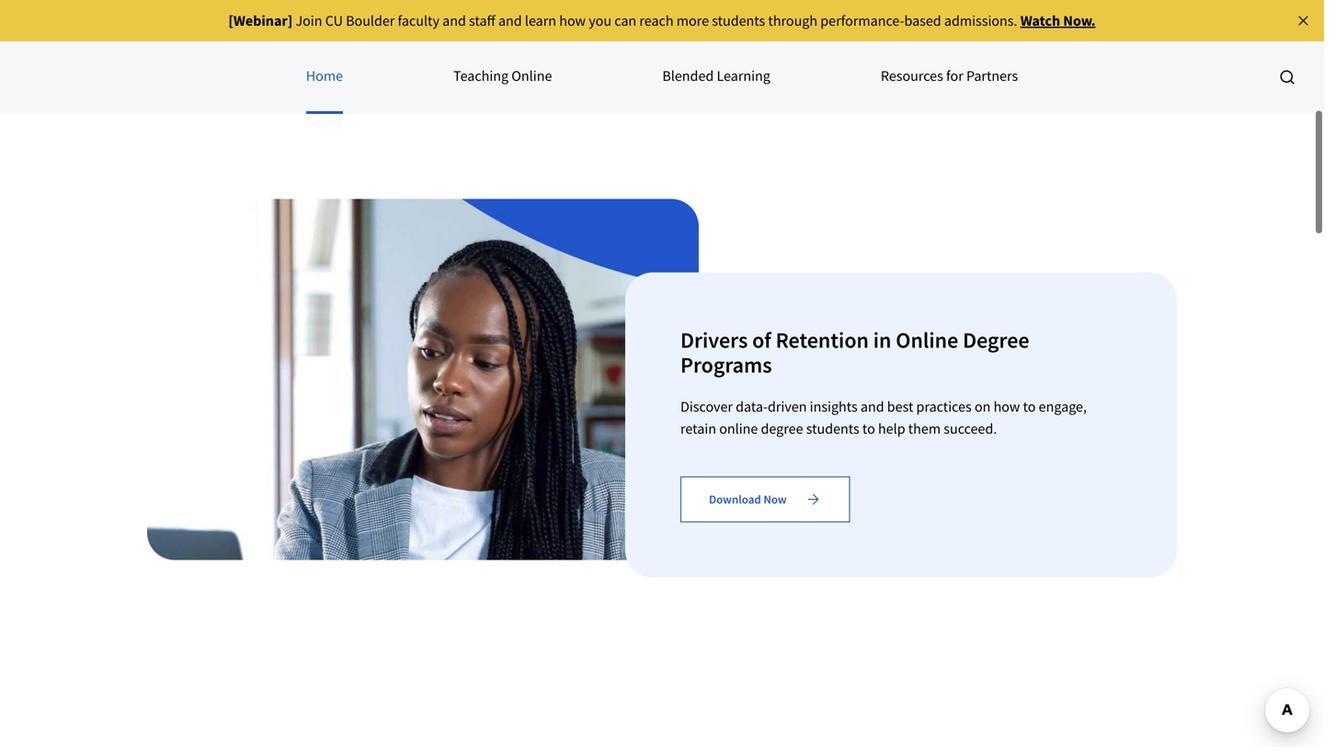 Task type: vqa. For each thing, say whether or not it's contained in the screenshot.
sessions
no



Task type: describe. For each thing, give the bounding box(es) containing it.
watch
[[1021, 11, 1061, 30]]

[webinar]
[[229, 11, 293, 30]]

on
[[975, 398, 991, 416]]

now
[[764, 492, 787, 507]]

driven
[[768, 398, 807, 416]]

teaching online link
[[454, 40, 552, 114]]

home
[[306, 67, 343, 85]]

retain
[[681, 420, 717, 438]]

resources for partners link
[[881, 40, 1019, 114]]

drivers of retention in online degree programs
[[681, 326, 1030, 379]]

0 horizontal spatial and
[[443, 11, 466, 30]]

retention
[[776, 326, 869, 354]]

insights
[[810, 398, 858, 416]]

discover data-driven insights and best practices on how to engage, retain online degree students to help them succeed.
[[681, 398, 1087, 438]]

partners
[[967, 67, 1019, 85]]

blended learning
[[663, 67, 771, 85]]

them
[[909, 420, 941, 438]]

data-
[[736, 398, 768, 416]]

download
[[709, 492, 761, 507]]

blended
[[663, 67, 714, 85]]

in
[[874, 326, 892, 354]]

cu
[[325, 11, 343, 30]]

close banner image
[[1296, 12, 1312, 29]]

discover
[[681, 398, 733, 416]]

learn
[[525, 11, 557, 30]]

download now
[[709, 492, 787, 507]]

and inside discover data-driven insights and best practices on how to engage, retain online degree students to help them succeed.
[[861, 398, 885, 416]]

0 horizontal spatial how
[[560, 11, 586, 30]]



Task type: locate. For each thing, give the bounding box(es) containing it.
menu containing home
[[0, 40, 1325, 114]]

0 horizontal spatial online
[[512, 67, 552, 85]]

students for through
[[712, 11, 766, 30]]

based
[[905, 11, 942, 30]]

online right the teaching
[[512, 67, 552, 85]]

more
[[677, 11, 709, 30]]

0 horizontal spatial students
[[712, 11, 766, 30]]

how left you at the left
[[560, 11, 586, 30]]

online
[[720, 420, 758, 438]]

learning
[[717, 67, 771, 85]]

1 horizontal spatial and
[[499, 11, 522, 30]]

1 horizontal spatial students
[[807, 420, 860, 438]]

resources for partners
[[881, 67, 1019, 85]]

1 vertical spatial online
[[896, 326, 959, 354]]

and left "best"
[[861, 398, 885, 416]]

best
[[888, 398, 914, 416]]

degree
[[761, 420, 804, 438]]

0 vertical spatial students
[[712, 11, 766, 30]]

students right the more
[[712, 11, 766, 30]]

degree
[[963, 326, 1030, 354]]

online inside drivers of retention in online degree programs
[[896, 326, 959, 354]]

boulder
[[346, 11, 395, 30]]

1 horizontal spatial how
[[994, 398, 1021, 416]]

students
[[712, 11, 766, 30], [807, 420, 860, 438]]

teaching
[[454, 67, 509, 85]]

through
[[769, 11, 818, 30]]

of
[[753, 326, 772, 354]]

how right on
[[994, 398, 1021, 416]]

resources
[[881, 67, 944, 85]]

students for to
[[807, 420, 860, 438]]

and left staff
[[443, 11, 466, 30]]

online
[[512, 67, 552, 85], [896, 326, 959, 354]]

home link
[[306, 40, 343, 114]]

performance-
[[821, 11, 905, 30]]

join
[[296, 11, 322, 30]]

0 horizontal spatial to
[[863, 420, 876, 438]]

reach
[[640, 11, 674, 30]]

to left engage, at the bottom right
[[1024, 398, 1036, 416]]

staff
[[469, 11, 496, 30]]

practices
[[917, 398, 972, 416]]

succeed.
[[944, 420, 998, 438]]

students down 'insights'
[[807, 420, 860, 438]]

help
[[879, 420, 906, 438]]

blended learning link
[[663, 40, 771, 114]]

0 vertical spatial how
[[560, 11, 586, 30]]

0 vertical spatial online
[[512, 67, 552, 85]]

1 vertical spatial how
[[994, 398, 1021, 416]]

and
[[443, 11, 466, 30], [499, 11, 522, 30], [861, 398, 885, 416]]

download now link
[[681, 477, 851, 523]]

1 horizontal spatial to
[[1024, 398, 1036, 416]]

drivers
[[681, 326, 748, 354]]

[webinar] join cu boulder faculty and staff and learn how you can reach more students through performance-based admissions. watch now.
[[229, 11, 1096, 30]]

how inside discover data-driven insights and best practices on how to engage, retain online degree students to help them succeed.
[[994, 398, 1021, 416]]

1 vertical spatial to
[[863, 420, 876, 438]]

online right in
[[896, 326, 959, 354]]

and right staff
[[499, 11, 522, 30]]

you
[[589, 11, 612, 30]]

now.
[[1064, 11, 1096, 30]]

menu
[[0, 40, 1325, 114]]

2 horizontal spatial and
[[861, 398, 885, 416]]

can
[[615, 11, 637, 30]]

admissions.
[[945, 11, 1018, 30]]

engage,
[[1039, 398, 1087, 416]]

teaching online
[[454, 67, 552, 85]]

0 vertical spatial to
[[1024, 398, 1036, 416]]

how
[[560, 11, 586, 30], [994, 398, 1021, 416]]

1 horizontal spatial online
[[896, 326, 959, 354]]

students inside discover data-driven insights and best practices on how to engage, retain online degree students to help them succeed.
[[807, 420, 860, 438]]

watch now. link
[[1021, 11, 1096, 30]]

1 vertical spatial students
[[807, 420, 860, 438]]

faculty
[[398, 11, 440, 30]]

to left help
[[863, 420, 876, 438]]

to
[[1024, 398, 1036, 416], [863, 420, 876, 438]]

for
[[947, 67, 964, 85]]

programs
[[681, 351, 772, 379]]



